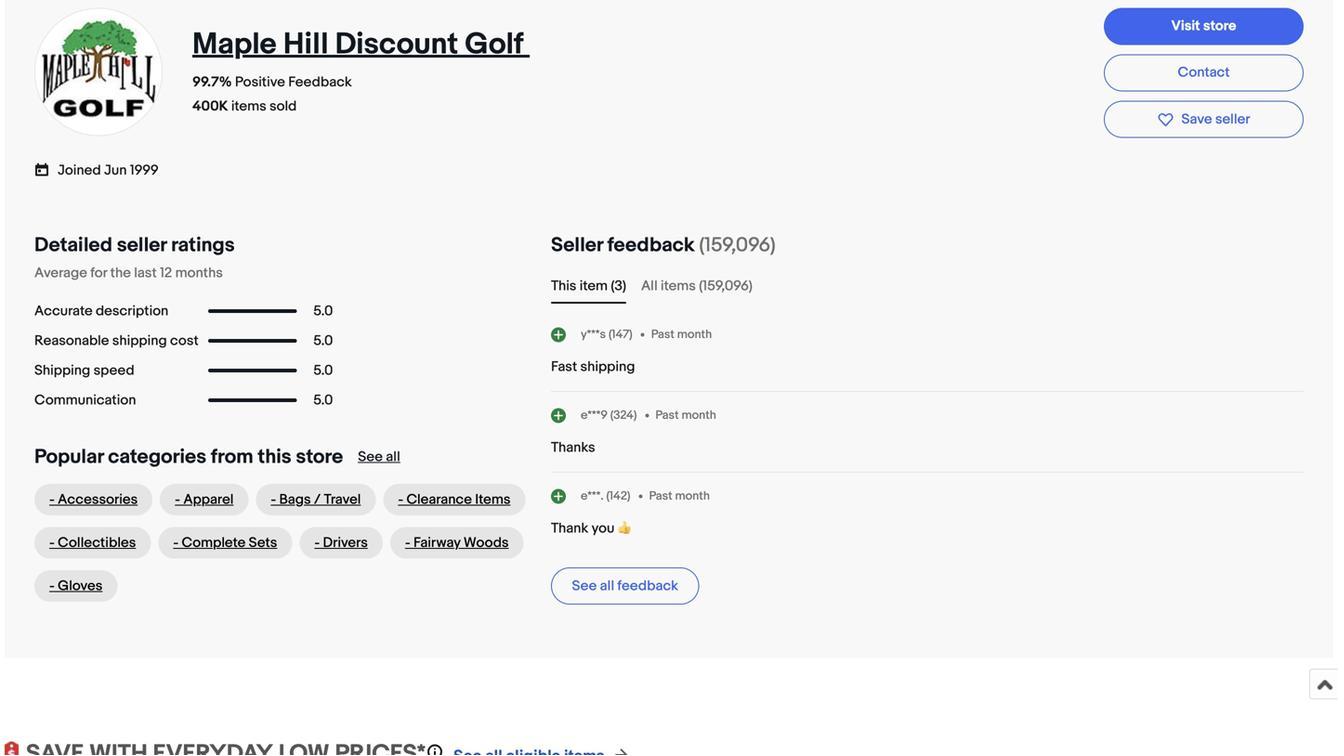 Task type: locate. For each thing, give the bounding box(es) containing it.
past month right (142)
[[649, 489, 710, 504]]

(3)
[[611, 278, 627, 295]]

- complete sets link
[[158, 528, 292, 559]]

all up - clearance items
[[386, 449, 401, 466]]

(159,096) up all items (159,096)
[[700, 233, 776, 258]]

speed
[[94, 363, 134, 379]]

1 horizontal spatial shipping
[[581, 359, 635, 376]]

- for - apparel
[[175, 492, 180, 509]]

0 vertical spatial all
[[386, 449, 401, 466]]

- left accessories
[[49, 492, 55, 509]]

0 horizontal spatial items
[[231, 98, 267, 115]]

hill
[[283, 26, 329, 63]]

past right (147)
[[652, 328, 675, 342]]

month right the (324)
[[682, 408, 717, 423]]

seller
[[1216, 111, 1251, 128], [117, 233, 167, 258]]

400k
[[192, 98, 228, 115]]

month down all items (159,096)
[[678, 328, 712, 342]]

month
[[678, 328, 712, 342], [682, 408, 717, 423], [675, 489, 710, 504]]

1 (159,096) from the top
[[700, 233, 776, 258]]

1 5.0 from the top
[[314, 303, 333, 320]]

sets
[[249, 535, 277, 552]]

0 horizontal spatial see
[[358, 449, 383, 466]]

seller inside button
[[1216, 111, 1251, 128]]

shipping down y***s (147)
[[581, 359, 635, 376]]

- for - gloves
[[49, 578, 55, 595]]

e***9 (324)
[[581, 408, 637, 423]]

see all feedback
[[572, 578, 679, 595]]

seller up the last
[[117, 233, 167, 258]]

feedback
[[608, 233, 695, 258], [618, 578, 679, 595]]

discount
[[335, 26, 459, 63]]

99.7%
[[192, 74, 232, 91]]

see all feedback link
[[551, 568, 700, 605]]

past month down all items (159,096)
[[652, 328, 712, 342]]

1 vertical spatial past month
[[656, 408, 717, 423]]

y***s (147)
[[581, 328, 633, 342]]

maple hill discount golf image
[[33, 7, 164, 137]]

- accessories
[[49, 492, 138, 509]]

- left clearance
[[398, 492, 404, 509]]

1 vertical spatial seller
[[117, 233, 167, 258]]

(159,096) for all items (159,096)
[[699, 278, 753, 295]]

detailed seller ratings
[[34, 233, 235, 258]]

0 vertical spatial seller
[[1216, 111, 1251, 128]]

0 horizontal spatial all
[[386, 449, 401, 466]]

- left fairway
[[405, 535, 411, 552]]

(159,096) down seller feedback (159,096)
[[699, 278, 753, 295]]

past right (142)
[[649, 489, 673, 504]]

- fairway woods
[[405, 535, 509, 552]]

5.0 for speed
[[314, 363, 333, 379]]

store right "visit"
[[1204, 18, 1237, 34]]

- clearance items link
[[383, 484, 526, 516]]

0 vertical spatial past
[[652, 328, 675, 342]]

see down "thank you 👍"
[[572, 578, 597, 595]]

feedback up all
[[608, 233, 695, 258]]

month for fast shipping
[[678, 328, 712, 342]]

collectibles
[[58, 535, 136, 552]]

0 horizontal spatial store
[[296, 445, 343, 470]]

all for see all
[[386, 449, 401, 466]]

past month right the (324)
[[656, 408, 717, 423]]

2 vertical spatial past
[[649, 489, 673, 504]]

you
[[592, 521, 615, 537]]

1 vertical spatial shipping
[[581, 359, 635, 376]]

1 vertical spatial all
[[600, 578, 615, 595]]

detailed
[[34, 233, 112, 258]]

tab list
[[551, 276, 1304, 297]]

text__icon wrapper image
[[34, 161, 58, 177]]

items
[[231, 98, 267, 115], [661, 278, 696, 295]]

- for - complete sets
[[173, 535, 179, 552]]

2 vertical spatial month
[[675, 489, 710, 504]]

- left the drivers
[[315, 535, 320, 552]]

month for thank you 👍
[[675, 489, 710, 504]]

0 horizontal spatial shipping
[[112, 333, 167, 350]]

item
[[580, 278, 608, 295]]

items
[[475, 492, 511, 509]]

3 5.0 from the top
[[314, 363, 333, 379]]

-
[[49, 492, 55, 509], [175, 492, 180, 509], [271, 492, 276, 509], [398, 492, 404, 509], [49, 535, 55, 552], [173, 535, 179, 552], [315, 535, 320, 552], [405, 535, 411, 552], [49, 578, 55, 595]]

store
[[1204, 18, 1237, 34], [296, 445, 343, 470]]

- collectibles link
[[34, 528, 151, 559]]

- left bags at left bottom
[[271, 492, 276, 509]]

popular categories from this store
[[34, 445, 343, 470]]

visit store link
[[1105, 8, 1304, 45]]

1 vertical spatial store
[[296, 445, 343, 470]]

the
[[110, 265, 131, 282]]

past month
[[652, 328, 712, 342], [656, 408, 717, 423], [649, 489, 710, 504]]

(159,096) inside tab list
[[699, 278, 753, 295]]

2 vertical spatial past month
[[649, 489, 710, 504]]

seller feedback (159,096)
[[551, 233, 776, 258]]

store up /
[[296, 445, 343, 470]]

save
[[1182, 111, 1213, 128]]

- bags / travel
[[271, 492, 361, 509]]

0 vertical spatial store
[[1204, 18, 1237, 34]]

past month for fast shipping
[[652, 328, 712, 342]]

1 vertical spatial see
[[572, 578, 597, 595]]

jun
[[104, 162, 127, 179]]

5.0 for description
[[314, 303, 333, 320]]

seller
[[551, 233, 603, 258]]

fairway
[[414, 535, 461, 552]]

- bags / travel link
[[256, 484, 376, 516]]

tab list containing this item (3)
[[551, 276, 1304, 297]]

- gloves link
[[34, 571, 117, 602]]

all down the you
[[600, 578, 615, 595]]

see up travel
[[358, 449, 383, 466]]

2 (159,096) from the top
[[699, 278, 753, 295]]

see
[[358, 449, 383, 466], [572, 578, 597, 595]]

items inside tab list
[[661, 278, 696, 295]]

- left complete
[[173, 535, 179, 552]]

items right all
[[661, 278, 696, 295]]

cost
[[170, 333, 199, 350]]

0 vertical spatial past month
[[652, 328, 712, 342]]

- inside "link"
[[175, 492, 180, 509]]

visit
[[1172, 18, 1201, 34]]

past for fast shipping
[[652, 328, 675, 342]]

feedback down 👍
[[618, 578, 679, 595]]

1 horizontal spatial see
[[572, 578, 597, 595]]

accurate description
[[34, 303, 169, 320]]

positive
[[235, 74, 285, 91]]

1 vertical spatial items
[[661, 278, 696, 295]]

4 5.0 from the top
[[314, 392, 333, 409]]

- left collectibles
[[49, 535, 55, 552]]

e***. (142)
[[581, 489, 631, 504]]

1 horizontal spatial store
[[1204, 18, 1237, 34]]

0 vertical spatial shipping
[[112, 333, 167, 350]]

last
[[134, 265, 157, 282]]

past right the (324)
[[656, 408, 679, 423]]

1 horizontal spatial all
[[600, 578, 615, 595]]

2 5.0 from the top
[[314, 333, 333, 350]]

fast shipping
[[551, 359, 635, 376]]

month for thanks
[[682, 408, 717, 423]]

- left gloves
[[49, 578, 55, 595]]

0 vertical spatial (159,096)
[[700, 233, 776, 258]]

1 horizontal spatial seller
[[1216, 111, 1251, 128]]

0 vertical spatial items
[[231, 98, 267, 115]]

0 vertical spatial month
[[678, 328, 712, 342]]

items down positive
[[231, 98, 267, 115]]

12
[[160, 265, 172, 282]]

1 vertical spatial (159,096)
[[699, 278, 753, 295]]

apparel
[[183, 492, 234, 509]]

drivers
[[323, 535, 368, 552]]

0 vertical spatial see
[[358, 449, 383, 466]]

shipping down the description
[[112, 333, 167, 350]]

1 horizontal spatial items
[[661, 278, 696, 295]]

0 horizontal spatial seller
[[117, 233, 167, 258]]

clearance
[[407, 492, 472, 509]]

/
[[314, 492, 321, 509]]

all for see all feedback
[[600, 578, 615, 595]]

past
[[652, 328, 675, 342], [656, 408, 679, 423], [649, 489, 673, 504]]

thank
[[551, 521, 589, 537]]

1 vertical spatial past
[[656, 408, 679, 423]]

accessories
[[58, 492, 138, 509]]

(159,096)
[[700, 233, 776, 258], [699, 278, 753, 295]]

month right (142)
[[675, 489, 710, 504]]

- drivers link
[[300, 528, 383, 559]]

- for - fairway woods
[[405, 535, 411, 552]]

communication
[[34, 392, 136, 409]]

seller right save
[[1216, 111, 1251, 128]]

- left "apparel" on the left
[[175, 492, 180, 509]]

1 vertical spatial month
[[682, 408, 717, 423]]



Task type: describe. For each thing, give the bounding box(es) containing it.
see all link
[[358, 449, 401, 466]]

categories
[[108, 445, 207, 470]]

popular
[[34, 445, 104, 470]]

seller for save
[[1216, 111, 1251, 128]]

e***9
[[581, 408, 608, 423]]

- accessories link
[[34, 484, 153, 516]]

accurate
[[34, 303, 93, 320]]

maple hill discount golf link
[[192, 26, 530, 63]]

months
[[175, 265, 223, 282]]

seller for detailed
[[117, 233, 167, 258]]

(324)
[[611, 408, 637, 423]]

joined jun 1999
[[58, 162, 159, 179]]

see all
[[358, 449, 401, 466]]

complete
[[182, 535, 246, 552]]

99.7% positive feedback 400k items sold
[[192, 74, 352, 115]]

save seller
[[1182, 111, 1251, 128]]

past month for thanks
[[656, 408, 717, 423]]

save seller button
[[1105, 101, 1304, 138]]

- for - bags / travel
[[271, 492, 276, 509]]

0 vertical spatial feedback
[[608, 233, 695, 258]]

all
[[641, 278, 658, 295]]

- for - collectibles
[[49, 535, 55, 552]]

see for see all
[[358, 449, 383, 466]]

golf
[[465, 26, 523, 63]]

average
[[34, 265, 87, 282]]

shipping for reasonable
[[112, 333, 167, 350]]

(159,096) for seller feedback (159,096)
[[700, 233, 776, 258]]

y***s
[[581, 328, 606, 342]]

- complete sets
[[173, 535, 277, 552]]

- for - accessories
[[49, 492, 55, 509]]

gloves
[[58, 578, 103, 595]]

reasonable
[[34, 333, 109, 350]]

👍
[[618, 521, 631, 537]]

- collectibles
[[49, 535, 136, 552]]

visit store
[[1172, 18, 1237, 34]]

- clearance items
[[398, 492, 511, 509]]

this
[[258, 445, 292, 470]]

- apparel link
[[160, 484, 249, 516]]

see for see all feedback
[[572, 578, 597, 595]]

sold
[[270, 98, 297, 115]]

all items (159,096)
[[641, 278, 753, 295]]

thank you 👍
[[551, 521, 631, 537]]

feedback
[[288, 74, 352, 91]]

past for thank you 👍
[[649, 489, 673, 504]]

1999
[[130, 162, 159, 179]]

this
[[551, 278, 577, 295]]

(142)
[[607, 489, 631, 504]]

description
[[96, 303, 169, 320]]

- fairway woods link
[[390, 528, 524, 559]]

maple hill discount golf
[[192, 26, 523, 63]]

- for - drivers
[[315, 535, 320, 552]]

- drivers
[[315, 535, 368, 552]]

from
[[211, 445, 253, 470]]

past for thanks
[[656, 408, 679, 423]]

bags
[[279, 492, 311, 509]]

(147)
[[609, 328, 633, 342]]

- gloves
[[49, 578, 103, 595]]

shipping speed
[[34, 363, 134, 379]]

- for - clearance items
[[398, 492, 404, 509]]

reasonable shipping cost
[[34, 333, 199, 350]]

contact
[[1179, 64, 1230, 81]]

past month for thank you 👍
[[649, 489, 710, 504]]

- apparel
[[175, 492, 234, 509]]

shipping for fast
[[581, 359, 635, 376]]

contact link
[[1105, 54, 1304, 91]]

for
[[90, 265, 107, 282]]

ratings
[[171, 233, 235, 258]]

fast
[[551, 359, 578, 376]]

joined
[[58, 162, 101, 179]]

travel
[[324, 492, 361, 509]]

maple
[[192, 26, 277, 63]]

shipping
[[34, 363, 90, 379]]

woods
[[464, 535, 509, 552]]

5.0 for shipping
[[314, 333, 333, 350]]

items inside 99.7% positive feedback 400k items sold
[[231, 98, 267, 115]]

e***.
[[581, 489, 604, 504]]

this item (3)
[[551, 278, 627, 295]]

thanks
[[551, 440, 596, 457]]

average for the last 12 months
[[34, 265, 223, 282]]

1 vertical spatial feedback
[[618, 578, 679, 595]]



Task type: vqa. For each thing, say whether or not it's contained in the screenshot.
Friday,
no



